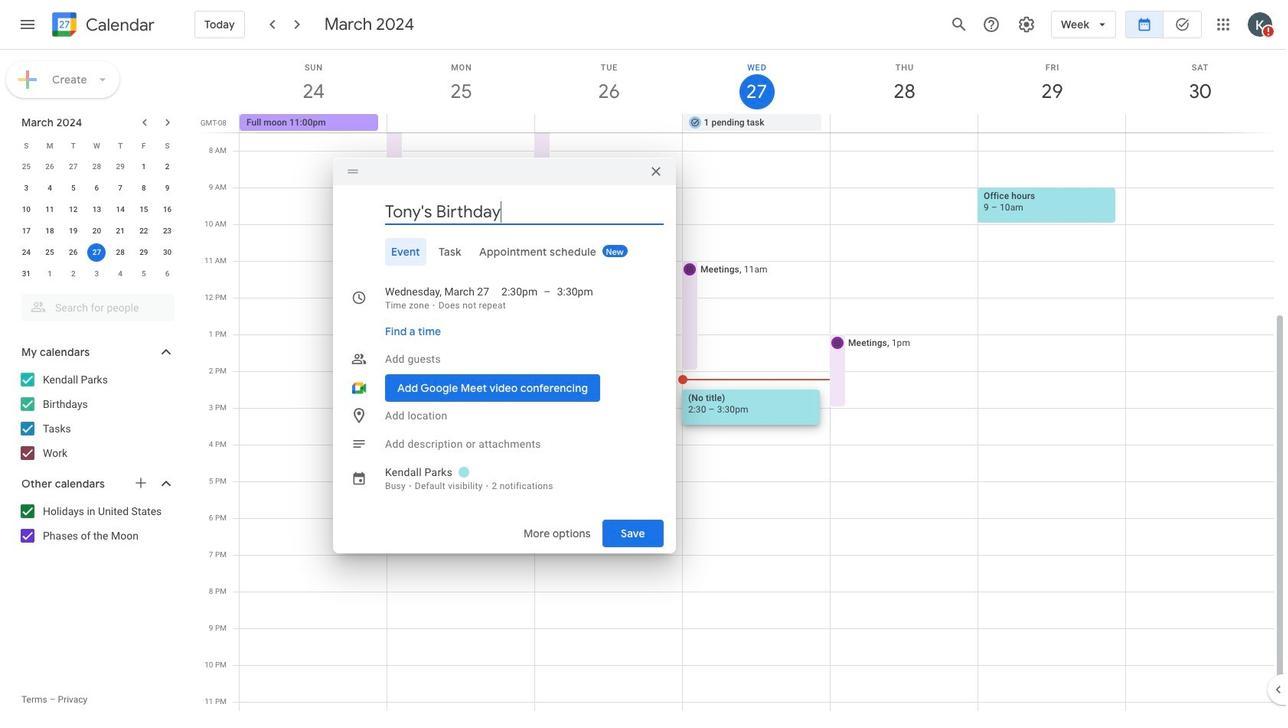 Task type: locate. For each thing, give the bounding box(es) containing it.
april 3 element
[[88, 265, 106, 283]]

28 element
[[111, 244, 130, 262]]

9 element
[[158, 179, 177, 198]]

heading
[[83, 16, 155, 34]]

27, today element
[[88, 244, 106, 262]]

calendar element
[[49, 9, 155, 43]]

7 element
[[111, 179, 130, 198]]

5 element
[[64, 179, 83, 198]]

february 26 element
[[41, 158, 59, 176]]

Search for people text field
[[31, 294, 165, 322]]

tab list
[[345, 238, 664, 266]]

22 element
[[135, 222, 153, 240]]

february 28 element
[[88, 158, 106, 176]]

cell
[[387, 114, 535, 132], [535, 114, 683, 132], [830, 114, 978, 132], [978, 114, 1126, 132], [1126, 114, 1274, 132], [85, 242, 109, 263]]

april 2 element
[[64, 265, 83, 283]]

Add title text field
[[385, 201, 664, 224]]

march 2024 grid
[[15, 135, 179, 285]]

10 element
[[17, 201, 35, 219]]

None search field
[[0, 288, 190, 322]]

18 element
[[41, 222, 59, 240]]

3 element
[[17, 179, 35, 198]]

row
[[233, 114, 1287, 132], [15, 135, 179, 156], [15, 156, 179, 178], [15, 178, 179, 199], [15, 199, 179, 221], [15, 221, 179, 242], [15, 242, 179, 263], [15, 263, 179, 285]]

14 element
[[111, 201, 130, 219]]

row group
[[15, 156, 179, 285]]

29 element
[[135, 244, 153, 262]]

other calendars list
[[3, 499, 190, 548]]

11 element
[[41, 201, 59, 219]]

12 element
[[64, 201, 83, 219]]

grid
[[196, 50, 1287, 711]]

february 29 element
[[111, 158, 130, 176]]

16 element
[[158, 201, 177, 219]]

my calendars list
[[3, 368, 190, 466]]

april 1 element
[[41, 265, 59, 283]]

heading inside the calendar element
[[83, 16, 155, 34]]



Task type: vqa. For each thing, say whether or not it's contained in the screenshot.
'12' element
yes



Task type: describe. For each thing, give the bounding box(es) containing it.
february 25 element
[[17, 158, 35, 176]]

to element
[[544, 284, 551, 299]]

cell inside march 2024 grid
[[85, 242, 109, 263]]

15 element
[[135, 201, 153, 219]]

17 element
[[17, 222, 35, 240]]

april 4 element
[[111, 265, 130, 283]]

main drawer image
[[18, 15, 37, 34]]

add other calendars image
[[133, 476, 149, 491]]

20 element
[[88, 222, 106, 240]]

april 6 element
[[158, 265, 177, 283]]

31 element
[[17, 265, 35, 283]]

april 5 element
[[135, 265, 153, 283]]

settings menu image
[[1018, 15, 1036, 34]]

13 element
[[88, 201, 106, 219]]

23 element
[[158, 222, 177, 240]]

4 element
[[41, 179, 59, 198]]

new element
[[603, 245, 628, 257]]

24 element
[[17, 244, 35, 262]]

6 element
[[88, 179, 106, 198]]

25 element
[[41, 244, 59, 262]]

8 element
[[135, 179, 153, 198]]

february 27 element
[[64, 158, 83, 176]]

21 element
[[111, 222, 130, 240]]

2 element
[[158, 158, 177, 176]]

26 element
[[64, 244, 83, 262]]

1 element
[[135, 158, 153, 176]]

19 element
[[64, 222, 83, 240]]

30 element
[[158, 244, 177, 262]]



